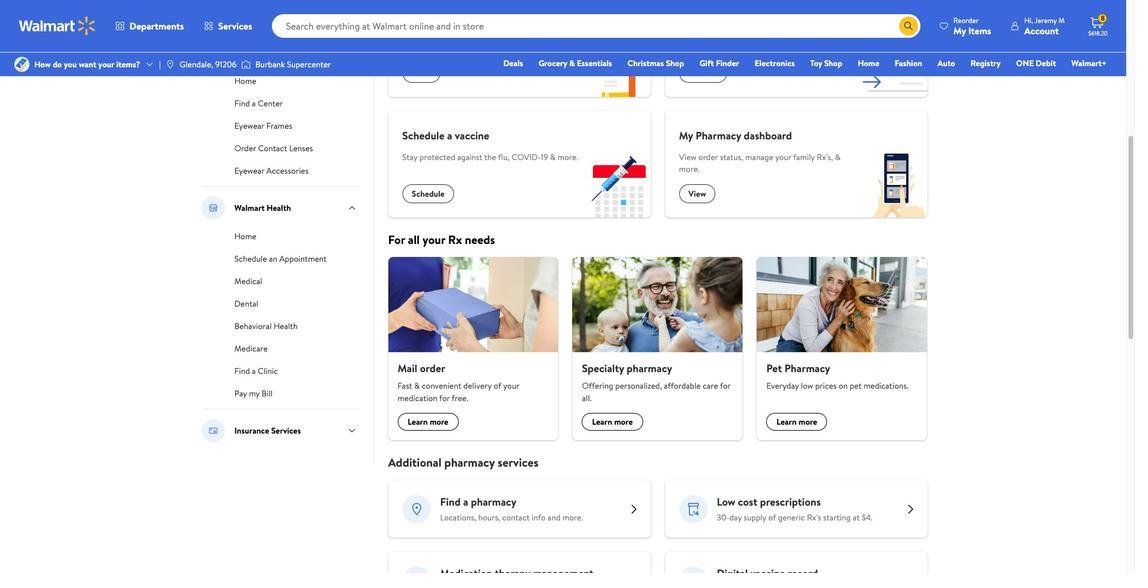 Task type: describe. For each thing, give the bounding box(es) containing it.
hours,
[[478, 512, 500, 524]]

0 vertical spatial home link
[[853, 57, 885, 70]]

more. for schedule a vaccine
[[558, 151, 578, 163]]

departments button
[[105, 12, 194, 40]]

all
[[408, 232, 420, 248]]

stay protected against the flu, covid-19 & more.
[[402, 151, 578, 163]]

find a clinic link
[[234, 364, 278, 377]]

your right move
[[701, 31, 717, 43]]

more. inside find a pharmacy locations, hours, contact info and more.
[[563, 512, 583, 524]]

my pharmacy dashboard
[[679, 128, 792, 143]]

 image for burbank supercenter
[[241, 59, 251, 70]]

pet
[[850, 380, 862, 392]]

pharmacy inside find a pharmacy locations, hours, contact info and more.
[[471, 495, 517, 510]]

burbank
[[255, 59, 285, 70]]

pet pharmacy everyday low prices on pet medications.
[[767, 361, 909, 392]]

a for find a clinic
[[252, 365, 256, 377]]

services inside dropdown button
[[218, 20, 252, 33]]

 image for glendale, 91206
[[165, 60, 175, 69]]

health for behavioral health
[[274, 321, 298, 332]]

schedule a vaccine
[[402, 128, 490, 143]]

auto link
[[933, 57, 961, 70]]

home for vision center
[[234, 75, 256, 87]]

order for mail
[[420, 361, 445, 376]]

flu,
[[498, 151, 510, 163]]

shop for christmas shop
[[666, 57, 684, 69]]

dental link
[[234, 297, 258, 310]]

prescriptions up refill
[[429, 8, 490, 22]]

supercenter
[[287, 59, 331, 70]]

eyewear accessories
[[234, 165, 309, 177]]

your inside mail order fast & convenient delivery of your medication for free.
[[503, 380, 519, 392]]

family
[[793, 151, 815, 163]]

medical
[[234, 276, 262, 287]]

schedule for schedule
[[412, 188, 445, 200]]

status,
[[720, 151, 744, 163]]

low cost prescriptions. 30-day supply of generic rx's starting at $4. image
[[679, 495, 708, 524]]

one debit
[[1016, 57, 1056, 69]]

starting
[[823, 512, 851, 524]]

& inside mail order fast & convenient delivery of your medication for free.
[[414, 380, 420, 392]]

8 $618.20
[[1089, 13, 1108, 37]]

1 vertical spatial services
[[271, 425, 301, 437]]

vision center
[[234, 47, 284, 59]]

rx's
[[807, 512, 821, 524]]

dental
[[234, 298, 258, 310]]

refill prescriptions
[[402, 8, 490, 22]]

everyday
[[767, 380, 799, 392]]

gift
[[700, 57, 714, 69]]

at
[[853, 512, 860, 524]]

8
[[1101, 13, 1105, 23]]

a for schedule a vaccine
[[447, 128, 452, 143]]

account
[[1025, 24, 1059, 37]]

refill for refill prescriptions
[[402, 8, 427, 22]]

walmart+
[[1072, 57, 1107, 69]]

pet for pet pharmacy everyday low prices on pet medications.
[[767, 361, 782, 376]]

walmart health image
[[201, 196, 225, 220]]

offering
[[582, 380, 614, 392]]

learn more for pharmacy
[[777, 417, 818, 428]]

home link for vision center
[[234, 74, 256, 87]]

and
[[548, 512, 561, 524]]

grocery & essentials link
[[533, 57, 618, 70]]

behavioral health link
[[234, 319, 298, 332]]

debit
[[1036, 57, 1056, 69]]

$618.20
[[1089, 29, 1108, 37]]

find a center link
[[234, 96, 283, 109]]

walmart.
[[826, 31, 858, 43]]

find for clinic
[[234, 365, 250, 377]]

few
[[527, 31, 540, 43]]

Search search field
[[272, 14, 921, 38]]

of for cost
[[769, 512, 776, 524]]

pet pharmacy list item
[[750, 257, 935, 441]]

specialty pharmacy list item
[[566, 257, 750, 441]]

health for walmart health
[[267, 202, 291, 214]]

view for view
[[689, 188, 706, 200]]

learn for specialty
[[592, 417, 612, 428]]

vision center image
[[201, 41, 225, 64]]

shop for toy shop
[[824, 57, 843, 69]]

1 vertical spatial center
[[258, 98, 283, 109]]

of for order
[[494, 380, 501, 392]]

items?
[[116, 59, 140, 70]]

one
[[1016, 57, 1034, 69]]

digital vaccine record. view your digital covid-19 vaccine record. image
[[679, 567, 708, 574]]

from
[[730, 31, 748, 43]]

prescriptions inside "low cost prescriptions 30-day supply of generic rx's starting at $4."
[[760, 495, 821, 510]]

accessories
[[266, 165, 309, 177]]

christmas shop link
[[622, 57, 690, 70]]

registry link
[[966, 57, 1006, 70]]

prescriptions up from
[[719, 8, 780, 22]]

free.
[[452, 393, 468, 405]]

eyewear frames
[[234, 120, 292, 132]]

view for view order status, manage your family rx's, & more.
[[679, 151, 697, 163]]

$4.
[[862, 512, 873, 524]]

contact
[[502, 512, 530, 524]]

steps.
[[542, 31, 563, 43]]

learn more for pharmacy
[[592, 417, 633, 428]]

in
[[498, 31, 505, 43]]

transfer prescriptions. move your rx from another pharmacy to walmart. transfer. image
[[862, 32, 928, 97]]

medicare link
[[234, 342, 268, 355]]

gift finder
[[700, 57, 740, 69]]

gift finder link
[[694, 57, 745, 70]]

clinic
[[258, 365, 278, 377]]

vaccine
[[455, 128, 490, 143]]

grocery
[[539, 57, 567, 69]]

frames
[[266, 120, 292, 132]]

to
[[817, 31, 824, 43]]

fashion link
[[890, 57, 928, 70]]

list containing mail order
[[381, 257, 935, 441]]

medications.
[[864, 380, 909, 392]]

0 vertical spatial home
[[858, 57, 880, 69]]

search icon image
[[904, 21, 914, 31]]

needs
[[465, 232, 495, 248]]

pharmacy inside specialty pharmacy offering personalized, affordable care for all.
[[627, 361, 672, 376]]

1 horizontal spatial rx
[[719, 31, 728, 43]]

rx's,
[[817, 151, 833, 163]]

& inside view order status, manage your family rx's, & more.
[[835, 151, 841, 163]]

find for center
[[234, 98, 250, 109]]

home for walmart health
[[234, 231, 256, 242]]

behavioral
[[234, 321, 272, 332]]

reorder my items
[[954, 15, 992, 37]]

a for find a center
[[252, 98, 256, 109]]

items
[[969, 24, 992, 37]]

registry
[[971, 57, 1001, 69]]

home link for walmart health
[[234, 229, 256, 242]]



Task type: locate. For each thing, give the bounding box(es) containing it.
pharmacy up the low
[[785, 361, 831, 376]]

order inside mail order fast & convenient delivery of your medication for free.
[[420, 361, 445, 376]]

0 vertical spatial pharmacy
[[249, 9, 284, 21]]

find
[[234, 98, 250, 109], [234, 365, 250, 377], [440, 495, 461, 510]]

more inside pet pharmacy list item
[[799, 417, 818, 428]]

additional
[[388, 455, 442, 471]]

bill
[[262, 388, 273, 400]]

refill inside button
[[412, 67, 431, 79]]

more.
[[558, 151, 578, 163], [679, 163, 700, 175], [563, 512, 583, 524]]

learn inside specialty pharmacy list item
[[592, 417, 612, 428]]

another
[[750, 31, 778, 43]]

find up eyewear frames link
[[234, 98, 250, 109]]

schedule up stay
[[402, 128, 445, 143]]

schedule an appointment
[[234, 253, 327, 265]]

1 horizontal spatial shop
[[824, 57, 843, 69]]

0 vertical spatial center
[[259, 47, 284, 59]]

schedule down protected
[[412, 188, 445, 200]]

services
[[498, 455, 539, 471]]

0 vertical spatial order
[[699, 151, 718, 163]]

0 horizontal spatial my
[[679, 128, 693, 143]]

home link down the walmart.
[[853, 57, 885, 70]]

of right delivery
[[494, 380, 501, 392]]

more
[[430, 417, 449, 428], [614, 417, 633, 428], [799, 417, 818, 428]]

0 vertical spatial eyewear
[[234, 120, 264, 132]]

all.
[[582, 393, 592, 405]]

0 horizontal spatial of
[[494, 380, 501, 392]]

learn down medication at left bottom
[[408, 417, 428, 428]]

rx left needs
[[448, 232, 462, 248]]

your right want
[[98, 59, 114, 70]]

0 horizontal spatial  image
[[165, 60, 175, 69]]

0 vertical spatial of
[[494, 380, 501, 392]]

2 eyewear from the top
[[234, 165, 264, 177]]

& right 'rx's,'
[[835, 151, 841, 163]]

medicare
[[234, 343, 268, 355]]

0 horizontal spatial pharmacy
[[249, 9, 284, 21]]

my
[[954, 24, 966, 37], [679, 128, 693, 143]]

0 vertical spatial my
[[954, 24, 966, 37]]

home link down walmart
[[234, 229, 256, 242]]

health right walmart
[[267, 202, 291, 214]]

0 vertical spatial find
[[234, 98, 250, 109]]

move your rx from another pharmacy to walmart.
[[679, 31, 858, 43]]

schedule a vaccine. stay protected against the flu, covid-19 and more. schedule. image
[[586, 153, 651, 218]]

pay my bill link
[[234, 387, 273, 400]]

0 horizontal spatial services
[[218, 20, 252, 33]]

info
[[532, 512, 546, 524]]

transfer inside button
[[689, 67, 718, 79]]

home down the walmart.
[[858, 57, 880, 69]]

eyewear accessories link
[[234, 164, 309, 177]]

 image
[[241, 59, 251, 70], [165, 60, 175, 69]]

1 learn more from the left
[[408, 417, 449, 428]]

toy
[[810, 57, 822, 69]]

pharmacy up personalized, on the right
[[627, 361, 672, 376]]

manage
[[746, 151, 773, 163]]

more for pharmacy
[[614, 417, 633, 428]]

1 vertical spatial find
[[234, 365, 250, 377]]

insurance services
[[234, 425, 301, 437]]

1 vertical spatial rx
[[448, 232, 462, 248]]

2 learn more from the left
[[592, 417, 633, 428]]

0 horizontal spatial order
[[420, 361, 445, 376]]

& right grocery
[[569, 57, 575, 69]]

refill for refill
[[412, 67, 431, 79]]

refill prescriptions. quickly refill medications in just a few steps. refill. image
[[586, 32, 651, 97]]

pay
[[234, 388, 247, 400]]

my
[[249, 388, 260, 400]]

refill down quickly
[[412, 67, 431, 79]]

a left clinic
[[252, 365, 256, 377]]

learn down offering
[[592, 417, 612, 428]]

pharmacy up status,
[[696, 128, 741, 143]]

center right vision
[[259, 47, 284, 59]]

home up find a center link
[[234, 75, 256, 87]]

learn more inside specialty pharmacy list item
[[592, 417, 633, 428]]

pet
[[234, 9, 247, 21], [767, 361, 782, 376]]

1 learn from the left
[[408, 417, 428, 428]]

your left family
[[775, 151, 792, 163]]

1 horizontal spatial of
[[769, 512, 776, 524]]

a for find a pharmacy locations, hours, contact info and more.
[[463, 495, 468, 510]]

0 horizontal spatial pet
[[234, 9, 247, 21]]

eyewear frames link
[[234, 119, 292, 132]]

2 vertical spatial pharmacy
[[785, 361, 831, 376]]

find a pharmacy locations, hours, contact info and more.
[[440, 495, 583, 524]]

learn for pet
[[777, 417, 797, 428]]

burbank supercenter
[[255, 59, 331, 70]]

pharmacy up hours,
[[471, 495, 517, 510]]

learn more inside mail order list item
[[408, 417, 449, 428]]

protected
[[420, 151, 455, 163]]

learn more down the low
[[777, 417, 818, 428]]

more down personalized, on the right
[[614, 417, 633, 428]]

order
[[699, 151, 718, 163], [420, 361, 445, 376]]

services up vision
[[218, 20, 252, 33]]

dashboard
[[744, 128, 792, 143]]

fashion
[[895, 57, 923, 69]]

departments
[[130, 20, 184, 33]]

behavioral health
[[234, 321, 298, 332]]

 image right 91206
[[241, 59, 251, 70]]

insurance
[[234, 425, 269, 437]]

mail order list item
[[381, 257, 566, 441]]

0 vertical spatial pet
[[234, 9, 247, 21]]

1 vertical spatial order
[[420, 361, 445, 376]]

1 vertical spatial pharmacy
[[696, 128, 741, 143]]

more inside mail order list item
[[430, 417, 449, 428]]

3 learn from the left
[[777, 417, 797, 428]]

schedule inside schedule an appointment link
[[234, 253, 267, 265]]

view inside button
[[689, 188, 706, 200]]

view inside view order status, manage your family rx's, & more.
[[679, 151, 697, 163]]

transfer for transfer
[[689, 67, 718, 79]]

eyewear for eyewear accessories
[[234, 165, 264, 177]]

your
[[701, 31, 717, 43], [98, 59, 114, 70], [775, 151, 792, 163], [423, 232, 445, 248], [503, 380, 519, 392]]

cost
[[738, 495, 758, 510]]

order left status,
[[699, 151, 718, 163]]

home down walmart
[[234, 231, 256, 242]]

 image
[[14, 57, 30, 72]]

1 vertical spatial my
[[679, 128, 693, 143]]

find up locations,
[[440, 495, 461, 510]]

1 horizontal spatial  image
[[241, 59, 251, 70]]

view order status, manage your family rx's, & more.
[[679, 151, 841, 175]]

of right supply
[[769, 512, 776, 524]]

low cost prescriptions 30-day supply of generic rx's starting at $4.
[[717, 495, 873, 524]]

pharmacy up vision center
[[249, 9, 284, 21]]

1 vertical spatial health
[[274, 321, 298, 332]]

care
[[703, 380, 718, 392]]

my pharmacy dashboard. view order status, manage your family rx's and more. view. image
[[862, 153, 928, 218]]

1 horizontal spatial pharmacy
[[696, 128, 741, 143]]

pharmacy for pet pharmacy
[[249, 9, 284, 21]]

you
[[64, 59, 77, 70]]

1 shop from the left
[[666, 57, 684, 69]]

order for view
[[699, 151, 718, 163]]

more down the low
[[799, 417, 818, 428]]

refill up quickly
[[402, 8, 427, 22]]

pharmacy for my pharmacy dashboard
[[696, 128, 741, 143]]

learn for mail
[[408, 417, 428, 428]]

generic
[[778, 512, 805, 524]]

the
[[484, 151, 496, 163]]

transfer button
[[679, 64, 728, 83]]

your inside view order status, manage your family rx's, & more.
[[775, 151, 792, 163]]

want
[[79, 59, 96, 70]]

eyewear down order
[[234, 165, 264, 177]]

pet up vision
[[234, 9, 247, 21]]

learn more for order
[[408, 417, 449, 428]]

shop right toy
[[824, 57, 843, 69]]

a up eyewear frames link
[[252, 98, 256, 109]]

grocery & essentials
[[539, 57, 612, 69]]

1 horizontal spatial order
[[699, 151, 718, 163]]

an
[[269, 253, 277, 265]]

home link down 91206
[[234, 74, 256, 87]]

1 horizontal spatial learn more
[[592, 417, 633, 428]]

Walmart Site-Wide search field
[[272, 14, 921, 38]]

prescriptions left "in"
[[450, 31, 496, 43]]

1 vertical spatial transfer
[[689, 67, 718, 79]]

2 horizontal spatial learn more
[[777, 417, 818, 428]]

glendale,
[[180, 59, 213, 70]]

3 learn more from the left
[[777, 417, 818, 428]]

more. up the view button
[[679, 163, 700, 175]]

1 vertical spatial refill
[[412, 67, 431, 79]]

shop right christmas
[[666, 57, 684, 69]]

2 vertical spatial find
[[440, 495, 461, 510]]

0 vertical spatial rx
[[719, 31, 728, 43]]

eyewear inside eyewear frames link
[[234, 120, 264, 132]]

prescriptions up generic
[[760, 495, 821, 510]]

of inside mail order fast & convenient delivery of your medication for free.
[[494, 380, 501, 392]]

transfer prescriptions
[[679, 8, 780, 22]]

& right the fast
[[414, 380, 420, 392]]

0 vertical spatial for
[[720, 380, 731, 392]]

1 horizontal spatial services
[[271, 425, 301, 437]]

1 vertical spatial home
[[234, 75, 256, 87]]

health right behavioral
[[274, 321, 298, 332]]

learn
[[408, 417, 428, 428], [592, 417, 612, 428], [777, 417, 797, 428]]

rx left from
[[719, 31, 728, 43]]

0 horizontal spatial learn
[[408, 417, 428, 428]]

personalized,
[[615, 380, 662, 392]]

for inside specialty pharmacy offering personalized, affordable care for all.
[[720, 380, 731, 392]]

pharmacy for pet pharmacy everyday low prices on pet medications.
[[785, 361, 831, 376]]

my inside the reorder my items
[[954, 24, 966, 37]]

2 more from the left
[[614, 417, 633, 428]]

view
[[679, 151, 697, 163], [689, 188, 706, 200]]

0 vertical spatial schedule
[[402, 128, 445, 143]]

1 more from the left
[[430, 417, 449, 428]]

do
[[53, 59, 62, 70]]

shop
[[666, 57, 684, 69], [824, 57, 843, 69]]

for inside mail order fast & convenient delivery of your medication for free.
[[439, 393, 450, 405]]

learn more
[[408, 417, 449, 428], [592, 417, 633, 428], [777, 417, 818, 428]]

1 eyewear from the top
[[234, 120, 264, 132]]

eyewear
[[234, 120, 264, 132], [234, 165, 264, 177]]

electronics link
[[750, 57, 800, 70]]

services right insurance
[[271, 425, 301, 437]]

learn inside mail order list item
[[408, 417, 428, 428]]

vision
[[234, 47, 257, 59]]

auto
[[938, 57, 955, 69]]

2 horizontal spatial more
[[799, 417, 818, 428]]

learn inside pet pharmacy list item
[[777, 417, 797, 428]]

find inside find a pharmacy locations, hours, contact info and more.
[[440, 495, 461, 510]]

your right all
[[423, 232, 445, 248]]

2 horizontal spatial learn
[[777, 417, 797, 428]]

find a pharmacy. locations, hours, contact info and more. image
[[402, 495, 431, 524]]

reorder
[[954, 15, 979, 25]]

1 vertical spatial for
[[439, 393, 450, 405]]

eyewear up order
[[234, 120, 264, 132]]

for right care
[[720, 380, 731, 392]]

pharmacy left "to" at the top right of page
[[780, 31, 815, 43]]

0 vertical spatial services
[[218, 20, 252, 33]]

schedule inside the schedule 'button'
[[412, 188, 445, 200]]

walmart health
[[234, 202, 291, 214]]

learn more down offering
[[592, 417, 633, 428]]

pet inside pet pharmacy everyday low prices on pet medications.
[[767, 361, 782, 376]]

more. right "19"
[[558, 151, 578, 163]]

0 horizontal spatial more
[[430, 417, 449, 428]]

2 learn from the left
[[592, 417, 612, 428]]

refill
[[431, 31, 448, 43]]

learn more down medication at left bottom
[[408, 417, 449, 428]]

more. inside view order status, manage your family rx's, & more.
[[679, 163, 700, 175]]

0 vertical spatial view
[[679, 151, 697, 163]]

1 horizontal spatial pet
[[767, 361, 782, 376]]

medication therapy management. get answers to your medication questions. image
[[402, 567, 431, 574]]

order
[[234, 143, 256, 154]]

glendale, 91206
[[180, 59, 237, 70]]

0 vertical spatial transfer
[[679, 8, 717, 22]]

0 horizontal spatial for
[[439, 393, 450, 405]]

1 horizontal spatial my
[[954, 24, 966, 37]]

a inside find a pharmacy locations, hours, contact info and more.
[[463, 495, 468, 510]]

1 vertical spatial view
[[689, 188, 706, 200]]

1 horizontal spatial learn
[[592, 417, 612, 428]]

affordable
[[664, 380, 701, 392]]

2 vertical spatial schedule
[[234, 253, 267, 265]]

covid-
[[512, 151, 541, 163]]

hi,
[[1025, 15, 1033, 25]]

a left the vaccine in the top left of the page
[[447, 128, 452, 143]]

1 vertical spatial schedule
[[412, 188, 445, 200]]

toy shop
[[810, 57, 843, 69]]

a up locations,
[[463, 495, 468, 510]]

walmart insurance services image
[[201, 419, 225, 443]]

learn more inside pet pharmacy list item
[[777, 417, 818, 428]]

0 vertical spatial health
[[267, 202, 291, 214]]

learn down everyday
[[777, 417, 797, 428]]

more down medication at left bottom
[[430, 417, 449, 428]]

1 vertical spatial eyewear
[[234, 165, 264, 177]]

pharmacy
[[780, 31, 815, 43], [627, 361, 672, 376], [444, 455, 495, 471], [471, 495, 517, 510]]

0 horizontal spatial shop
[[666, 57, 684, 69]]

schedule for schedule a vaccine
[[402, 128, 445, 143]]

0 horizontal spatial learn more
[[408, 417, 449, 428]]

on
[[839, 380, 848, 392]]

2 vertical spatial home
[[234, 231, 256, 242]]

91206
[[215, 59, 237, 70]]

2 vertical spatial home link
[[234, 229, 256, 242]]

your right delivery
[[503, 380, 519, 392]]

0 vertical spatial refill
[[402, 8, 427, 22]]

order inside view order status, manage your family rx's, & more.
[[699, 151, 718, 163]]

order up convenient
[[420, 361, 445, 376]]

how do you want your items?
[[34, 59, 140, 70]]

a right just on the top of the page
[[521, 31, 525, 43]]

home link
[[853, 57, 885, 70], [234, 74, 256, 87], [234, 229, 256, 242]]

schedule button
[[402, 184, 454, 203]]

center up eyewear frames link
[[258, 98, 283, 109]]

pharmacy inside pet pharmacy everyday low prices on pet medications.
[[785, 361, 831, 376]]

find up pay
[[234, 365, 250, 377]]

convenient
[[422, 380, 462, 392]]

of inside "low cost prescriptions 30-day supply of generic rx's starting at $4."
[[769, 512, 776, 524]]

1 horizontal spatial more
[[614, 417, 633, 428]]

for down convenient
[[439, 393, 450, 405]]

more for order
[[430, 417, 449, 428]]

2 horizontal spatial pharmacy
[[785, 361, 831, 376]]

specialty pharmacy offering personalized, affordable care for all.
[[582, 361, 731, 405]]

move
[[679, 31, 699, 43]]

hi, jeremy m account
[[1025, 15, 1065, 37]]

0 horizontal spatial rx
[[448, 232, 462, 248]]

eyewear inside eyewear accessories link
[[234, 165, 264, 177]]

walmart image
[[19, 17, 96, 35]]

 image right "|"
[[165, 60, 175, 69]]

3 more from the left
[[799, 417, 818, 428]]

more. right and at left
[[563, 512, 583, 524]]

find a clinic
[[234, 365, 278, 377]]

find for pharmacy
[[440, 495, 461, 510]]

19
[[541, 151, 548, 163]]

rx
[[719, 31, 728, 43], [448, 232, 462, 248]]

1 vertical spatial pet
[[767, 361, 782, 376]]

more inside specialty pharmacy list item
[[614, 417, 633, 428]]

pet for pet pharmacy
[[234, 9, 247, 21]]

eyewear for eyewear frames
[[234, 120, 264, 132]]

& right "19"
[[550, 151, 556, 163]]

1 vertical spatial of
[[769, 512, 776, 524]]

more for pharmacy
[[799, 417, 818, 428]]

transfer for transfer prescriptions
[[679, 8, 717, 22]]

2 shop from the left
[[824, 57, 843, 69]]

schedule for schedule an appointment
[[234, 253, 267, 265]]

for
[[388, 232, 405, 248]]

essentials
[[577, 57, 612, 69]]

just
[[507, 31, 519, 43]]

pet up everyday
[[767, 361, 782, 376]]

1 horizontal spatial for
[[720, 380, 731, 392]]

1 vertical spatial home link
[[234, 74, 256, 87]]

finder
[[716, 57, 740, 69]]

schedule
[[402, 128, 445, 143], [412, 188, 445, 200], [234, 253, 267, 265]]

schedule an appointment link
[[234, 252, 327, 265]]

services button
[[194, 12, 262, 40]]

list
[[381, 257, 935, 441]]

pharmacy left services
[[444, 455, 495, 471]]

christmas
[[628, 57, 664, 69]]

more. for my pharmacy dashboard
[[679, 163, 700, 175]]

schedule up medical link in the left of the page
[[234, 253, 267, 265]]



Task type: vqa. For each thing, say whether or not it's contained in the screenshot.


